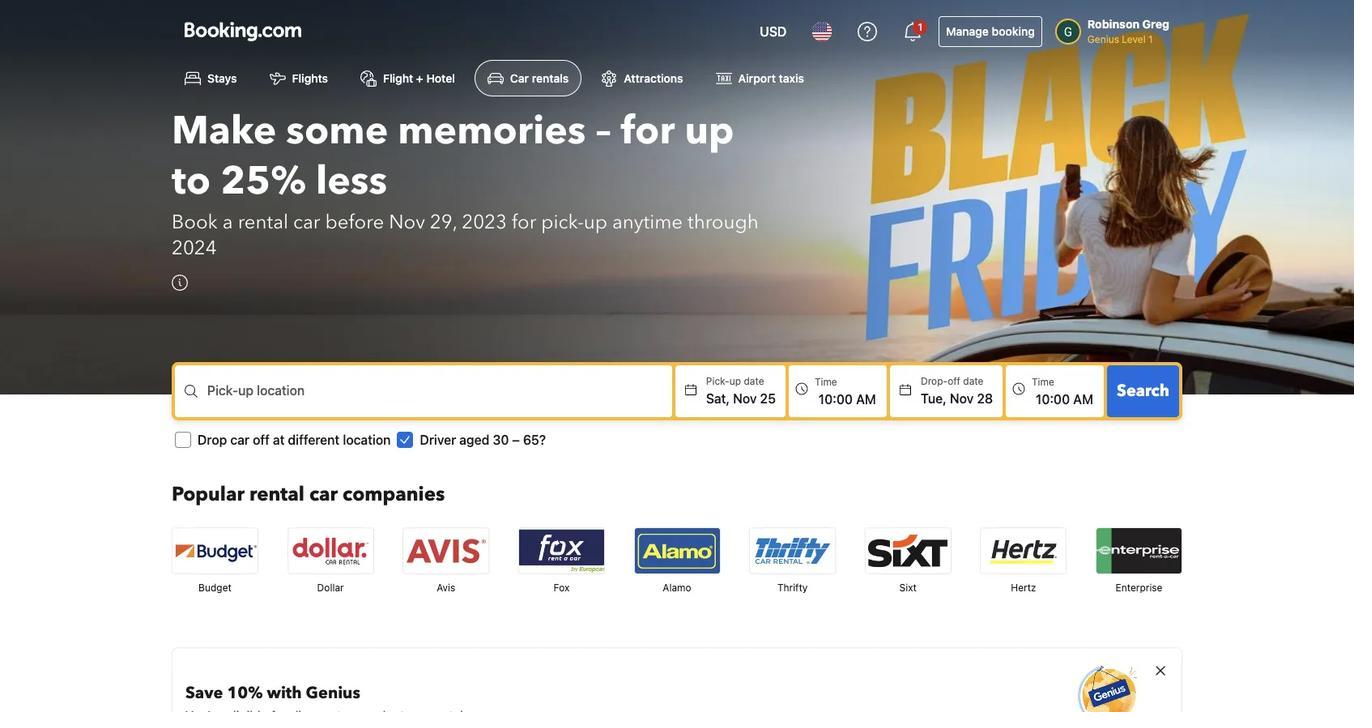 Task type: describe. For each thing, give the bounding box(es) containing it.
stays link
[[172, 60, 250, 97]]

+
[[416, 72, 423, 85]]

rentals
[[532, 72, 569, 85]]

usd
[[760, 24, 787, 39]]

sixt logo image
[[866, 528, 951, 574]]

pick-up location
[[207, 383, 305, 398]]

stays
[[207, 72, 237, 85]]

at
[[273, 433, 285, 447]]

avis logo image
[[404, 528, 489, 574]]

drop
[[198, 433, 227, 447]]

1 vertical spatial genius
[[306, 682, 360, 704]]

1 vertical spatial for
[[512, 209, 536, 236]]

up up drop car off at different location
[[238, 383, 254, 398]]

1 inside robinson greg genius level 1
[[1149, 33, 1153, 45]]

0 vertical spatial location
[[257, 383, 305, 398]]

to
[[172, 155, 211, 208]]

flight + hotel
[[383, 72, 455, 85]]

date for 28
[[963, 375, 984, 387]]

drop-
[[921, 375, 948, 387]]

1 vertical spatial rental
[[250, 481, 304, 508]]

1 inside 'button'
[[918, 21, 923, 33]]

popular rental car companies
[[172, 481, 445, 508]]

genius inside robinson greg genius level 1
[[1088, 33, 1119, 45]]

airport
[[738, 72, 776, 85]]

manage booking
[[946, 24, 1035, 38]]

thrifty logo image
[[750, 528, 835, 574]]

sixt
[[900, 582, 917, 594]]

rental inside make some memories – for up to 25% less book a rental car before nov 29, 2023 for pick-up anytime through 2024
[[238, 209, 288, 236]]

2023
[[462, 209, 507, 236]]

enterprise
[[1116, 582, 1163, 594]]

robinson
[[1088, 17, 1140, 31]]

30
[[493, 433, 509, 447]]

some
[[286, 105, 388, 158]]

manage
[[946, 24, 989, 38]]

nov for sat,
[[733, 391, 757, 406]]

alamo logo image
[[635, 528, 720, 574]]

25
[[760, 391, 776, 406]]

0 horizontal spatial off
[[253, 433, 270, 447]]

level
[[1122, 33, 1146, 45]]

alamo
[[663, 582, 691, 594]]

flights link
[[256, 60, 341, 97]]

hertz logo image
[[981, 528, 1066, 574]]

through
[[688, 209, 759, 236]]

usd button
[[750, 12, 797, 51]]

flights
[[292, 72, 328, 85]]

a
[[223, 209, 233, 236]]

save
[[185, 682, 223, 704]]



Task type: locate. For each thing, give the bounding box(es) containing it.
0 vertical spatial rental
[[238, 209, 288, 236]]

car rentals
[[510, 72, 569, 85]]

date for 25
[[744, 375, 764, 387]]

drop car off at different location
[[198, 433, 391, 447]]

aged
[[459, 433, 490, 447]]

up left anytime
[[584, 209, 608, 236]]

nov inside 'drop-off date tue, nov 28'
[[950, 391, 974, 406]]

29,
[[430, 209, 457, 236]]

0 vertical spatial genius
[[1088, 33, 1119, 45]]

rental
[[238, 209, 288, 236], [250, 481, 304, 508]]

manage booking link
[[939, 16, 1042, 47]]

1 vertical spatial location
[[343, 433, 391, 447]]

1 horizontal spatial –
[[596, 105, 611, 158]]

booking
[[992, 24, 1035, 38]]

avis
[[437, 582, 455, 594]]

nov left 25
[[733, 391, 757, 406]]

up
[[685, 105, 734, 158], [584, 209, 608, 236], [730, 375, 741, 387], [238, 383, 254, 398]]

1 horizontal spatial genius
[[1088, 33, 1119, 45]]

pick- up sat,
[[706, 375, 730, 387]]

for left pick-
[[512, 209, 536, 236]]

–
[[596, 105, 611, 158], [512, 433, 520, 447]]

off inside 'drop-off date tue, nov 28'
[[948, 375, 961, 387]]

location right different
[[343, 433, 391, 447]]

attractions
[[624, 72, 683, 85]]

for down attractions
[[621, 105, 675, 158]]

make some memories – for up to 25% less book a rental car before nov 29, 2023 for pick-up anytime through 2024
[[172, 105, 759, 262]]

pick- for pick-up location
[[207, 383, 238, 398]]

1 horizontal spatial date
[[963, 375, 984, 387]]

nov inside make some memories – for up to 25% less book a rental car before nov 29, 2023 for pick-up anytime through 2024
[[389, 209, 425, 236]]

1 date from the left
[[744, 375, 764, 387]]

1 horizontal spatial location
[[343, 433, 391, 447]]

thrifty
[[778, 582, 808, 594]]

fox logo image
[[519, 528, 604, 574]]

fox
[[554, 582, 570, 594]]

1 horizontal spatial 1
[[1149, 33, 1153, 45]]

attractions link
[[588, 60, 696, 97]]

flight + hotel link
[[348, 60, 468, 97]]

search button
[[1107, 366, 1179, 417]]

Pick-up location field
[[207, 391, 672, 411]]

1 vertical spatial off
[[253, 433, 270, 447]]

genius down robinson
[[1088, 33, 1119, 45]]

see terms and conditions for more information image
[[172, 275, 188, 291], [172, 275, 188, 291]]

robinson greg genius level 1
[[1088, 17, 1170, 45]]

0 vertical spatial off
[[948, 375, 961, 387]]

car left before
[[293, 209, 320, 236]]

28
[[977, 391, 993, 406]]

0 vertical spatial for
[[621, 105, 675, 158]]

book
[[172, 209, 218, 236]]

anytime
[[612, 209, 683, 236]]

popular
[[172, 481, 245, 508]]

dollar
[[317, 582, 344, 594]]

for
[[621, 105, 675, 158], [512, 209, 536, 236]]

pick-up date sat, nov 25
[[706, 375, 776, 406]]

taxis
[[779, 72, 804, 85]]

pick- up drop
[[207, 383, 238, 398]]

drop-off date tue, nov 28
[[921, 375, 993, 406]]

car down different
[[309, 481, 338, 508]]

nov
[[389, 209, 425, 236], [733, 391, 757, 406], [950, 391, 974, 406]]

nov left "28" on the right of page
[[950, 391, 974, 406]]

nov for tue,
[[950, 391, 974, 406]]

rental right the a
[[238, 209, 288, 236]]

genius
[[1088, 33, 1119, 45], [306, 682, 360, 704]]

nov left the 29,
[[389, 209, 425, 236]]

greg
[[1143, 17, 1170, 31]]

0 horizontal spatial location
[[257, 383, 305, 398]]

save 10% with genius
[[185, 682, 360, 704]]

0 vertical spatial –
[[596, 105, 611, 158]]

up inside pick-up date sat, nov 25
[[730, 375, 741, 387]]

enterprise logo image
[[1097, 528, 1182, 574]]

date up "28" on the right of page
[[963, 375, 984, 387]]

2024
[[172, 235, 217, 262]]

booking.com online hotel reservations image
[[185, 22, 301, 41]]

hertz
[[1011, 582, 1036, 594]]

– inside make some memories – for up to 25% less book a rental car before nov 29, 2023 for pick-up anytime through 2024
[[596, 105, 611, 158]]

date
[[744, 375, 764, 387], [963, 375, 984, 387]]

location
[[257, 383, 305, 398], [343, 433, 391, 447]]

before
[[325, 209, 384, 236]]

nov inside pick-up date sat, nov 25
[[733, 391, 757, 406]]

0 horizontal spatial 1
[[918, 21, 923, 33]]

car rentals link
[[475, 60, 582, 97]]

1 vertical spatial car
[[230, 433, 249, 447]]

car
[[510, 72, 529, 85]]

– down 'attractions' link
[[596, 105, 611, 158]]

1 horizontal spatial pick-
[[706, 375, 730, 387]]

airport taxis
[[738, 72, 804, 85]]

with
[[267, 682, 302, 704]]

dollar logo image
[[288, 528, 373, 574]]

1
[[918, 21, 923, 33], [1149, 33, 1153, 45]]

car inside make some memories – for up to 25% less book a rental car before nov 29, 2023 for pick-up anytime through 2024
[[293, 209, 320, 236]]

make
[[172, 105, 276, 158]]

1 horizontal spatial off
[[948, 375, 961, 387]]

tue,
[[921, 391, 947, 406]]

off
[[948, 375, 961, 387], [253, 433, 270, 447]]

10%
[[227, 682, 263, 704]]

0 horizontal spatial nov
[[389, 209, 425, 236]]

companies
[[343, 481, 445, 508]]

2 vertical spatial car
[[309, 481, 338, 508]]

65?
[[523, 433, 546, 447]]

date inside pick-up date sat, nov 25
[[744, 375, 764, 387]]

less
[[316, 155, 387, 208]]

1 horizontal spatial nov
[[733, 391, 757, 406]]

rental down "at"
[[250, 481, 304, 508]]

driver aged 30 – 65?
[[420, 433, 546, 447]]

pick-
[[706, 375, 730, 387], [207, 383, 238, 398]]

location up "at"
[[257, 383, 305, 398]]

0 vertical spatial car
[[293, 209, 320, 236]]

– for for
[[596, 105, 611, 158]]

sat,
[[706, 391, 730, 406]]

1 horizontal spatial for
[[621, 105, 675, 158]]

0 horizontal spatial for
[[512, 209, 536, 236]]

– right 30
[[512, 433, 520, 447]]

airport taxis link
[[703, 60, 817, 97]]

genius right with
[[306, 682, 360, 704]]

0 horizontal spatial date
[[744, 375, 764, 387]]

2 date from the left
[[963, 375, 984, 387]]

up down airport taxis link
[[685, 105, 734, 158]]

budget
[[199, 582, 232, 594]]

0 horizontal spatial pick-
[[207, 383, 238, 398]]

different
[[288, 433, 340, 447]]

1 left manage
[[918, 21, 923, 33]]

pick- inside pick-up date sat, nov 25
[[706, 375, 730, 387]]

25%
[[220, 155, 306, 208]]

pick-
[[541, 209, 584, 236]]

date inside 'drop-off date tue, nov 28'
[[963, 375, 984, 387]]

0 horizontal spatial genius
[[306, 682, 360, 704]]

up up sat,
[[730, 375, 741, 387]]

1 down greg
[[1149, 33, 1153, 45]]

pick- for pick-up date sat, nov 25
[[706, 375, 730, 387]]

car right drop
[[230, 433, 249, 447]]

1 vertical spatial –
[[512, 433, 520, 447]]

date up 25
[[744, 375, 764, 387]]

2 horizontal spatial nov
[[950, 391, 974, 406]]

1 button
[[894, 12, 933, 51]]

– for 65?
[[512, 433, 520, 447]]

search
[[1117, 380, 1170, 402]]

memories
[[398, 105, 586, 158]]

driver
[[420, 433, 456, 447]]

flight
[[383, 72, 413, 85]]

hotel
[[426, 72, 455, 85]]

car
[[293, 209, 320, 236], [230, 433, 249, 447], [309, 481, 338, 508]]

0 horizontal spatial –
[[512, 433, 520, 447]]

budget logo image
[[173, 528, 258, 574]]



Task type: vqa. For each thing, say whether or not it's contained in the screenshot.
Nov inside the Pick-up date Sat, Nov 25
yes



